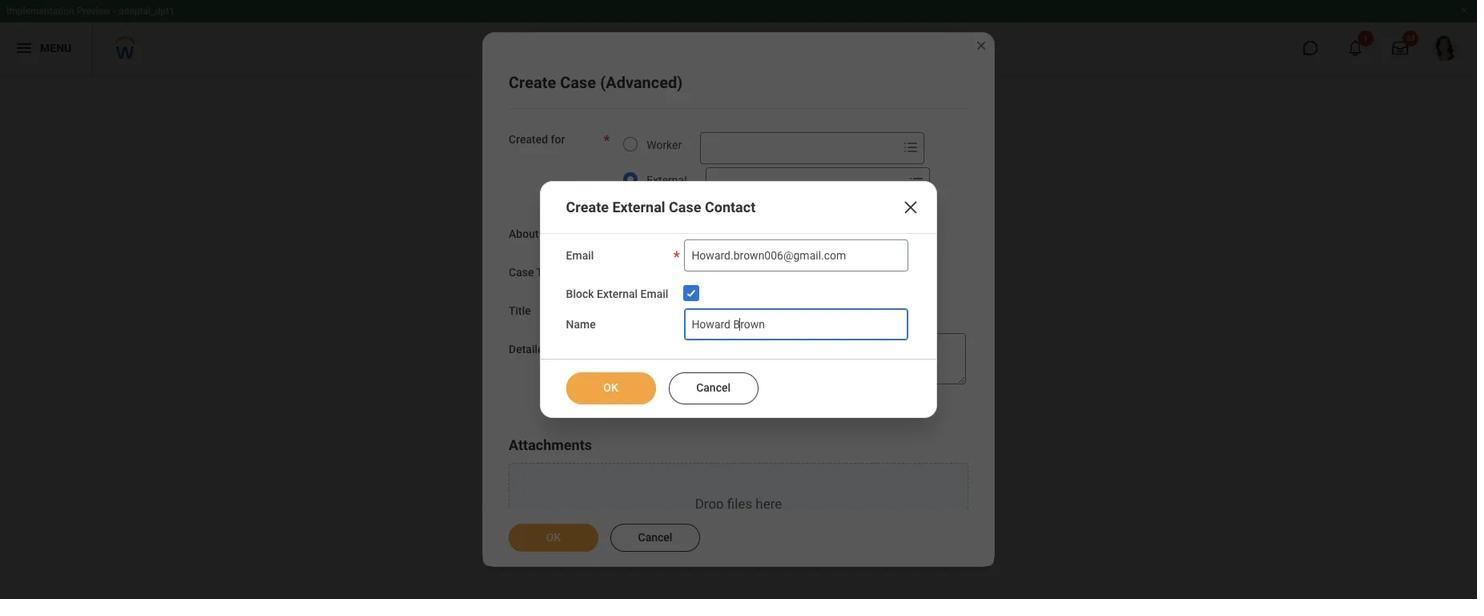 Task type: vqa. For each thing, say whether or not it's contained in the screenshot.
Education
no



Task type: locate. For each thing, give the bounding box(es) containing it.
case up about field
[[669, 198, 701, 215]]

0 vertical spatial create
[[509, 73, 556, 92]]

0 vertical spatial prompts image
[[906, 173, 926, 192]]

0 vertical spatial email
[[566, 249, 594, 262]]

ok button
[[566, 373, 656, 405]]

detailed
[[509, 343, 550, 356]]

create for create external case contact
[[566, 198, 609, 215]]

main content
[[0, 74, 1477, 151]]

0 horizontal spatial email
[[566, 249, 594, 262]]

prompts image for about
[[816, 223, 835, 243]]

0 horizontal spatial prompts image
[[816, 262, 835, 281]]

0 vertical spatial external
[[647, 174, 687, 187]]

1 vertical spatial prompts image
[[816, 262, 835, 281]]

case down search image
[[560, 73, 596, 92]]

2 vertical spatial external
[[597, 287, 638, 300]]

external inside create case (advanced) dialog
[[647, 174, 687, 187]]

create external case contact
[[566, 198, 756, 215]]

email
[[566, 249, 594, 262], [640, 287, 668, 300]]

cancel
[[696, 382, 731, 394]]

create for create case (advanced)
[[509, 73, 556, 92]]

1 horizontal spatial case
[[560, 73, 596, 92]]

external
[[647, 174, 687, 187], [612, 198, 665, 215], [597, 287, 638, 300]]

search image
[[542, 38, 561, 58]]

contact
[[705, 198, 756, 215]]

1 horizontal spatial prompts image
[[906, 173, 926, 192]]

created
[[509, 133, 548, 146]]

block external email
[[566, 287, 668, 300]]

Name text field
[[684, 309, 909, 341]]

0 horizontal spatial prompts image
[[816, 223, 835, 243]]

prompts image up name text box
[[816, 262, 835, 281]]

1 vertical spatial search field
[[706, 169, 903, 198]]

1 horizontal spatial prompts image
[[901, 138, 921, 157]]

email left check small 'image'
[[640, 287, 668, 300]]

search field for worker
[[701, 134, 898, 163]]

0 vertical spatial case
[[560, 73, 596, 92]]

check small image
[[682, 283, 701, 302]]

2 vertical spatial case
[[509, 266, 534, 279]]

external right block
[[597, 287, 638, 300]]

for
[[551, 133, 565, 146]]

1 vertical spatial create
[[566, 198, 609, 215]]

email up block
[[566, 249, 594, 262]]

external for case
[[612, 198, 665, 215]]

implementation
[[6, 6, 74, 17]]

1 horizontal spatial create
[[566, 198, 609, 215]]

case
[[560, 73, 596, 92], [669, 198, 701, 215], [509, 266, 534, 279]]

2 horizontal spatial case
[[669, 198, 701, 215]]

Search field
[[701, 134, 898, 163], [706, 169, 903, 198]]

prompts image
[[901, 138, 921, 157], [816, 223, 835, 243]]

external up create external case contact
[[647, 174, 687, 187]]

1 horizontal spatial email
[[640, 287, 668, 300]]

preview
[[77, 6, 111, 17]]

case left type in the top of the page
[[509, 266, 534, 279]]

(advanced)
[[600, 73, 683, 92]]

external down "worker"
[[612, 198, 665, 215]]

worker
[[647, 139, 682, 151]]

Detailed Message text field
[[615, 333, 966, 385]]

created for
[[509, 133, 565, 146]]

0 vertical spatial prompts image
[[901, 138, 921, 157]]

prompts image up x image
[[906, 173, 926, 192]]

prompts image
[[906, 173, 926, 192], [816, 262, 835, 281]]

1 vertical spatial case
[[669, 198, 701, 215]]

external for email
[[597, 287, 638, 300]]

Title text field
[[615, 295, 839, 327]]

create
[[509, 73, 556, 92], [566, 198, 609, 215]]

adeptai_dpt1
[[119, 6, 175, 17]]

case type
[[509, 266, 560, 279]]

0 horizontal spatial create
[[509, 73, 556, 92]]

0 vertical spatial search field
[[701, 134, 898, 163]]

1 vertical spatial external
[[612, 198, 665, 215]]

1 vertical spatial email
[[640, 287, 668, 300]]

close create case (advanced) image
[[975, 39, 988, 52]]

1 vertical spatial prompts image
[[816, 223, 835, 243]]



Task type: describe. For each thing, give the bounding box(es) containing it.
title
[[509, 304, 531, 317]]

search field for external
[[706, 169, 903, 198]]

create case (advanced)
[[509, 73, 683, 92]]

About field
[[615, 219, 812, 248]]

about
[[509, 227, 539, 240]]

profile logan mcneil element
[[1423, 30, 1468, 66]]

block
[[566, 287, 594, 300]]

-
[[113, 6, 116, 17]]

attachments region
[[509, 436, 968, 599]]

detailed message
[[509, 343, 599, 356]]

inbox large image
[[1392, 40, 1408, 56]]

close environment banner image
[[1460, 6, 1469, 15]]

notifications large image
[[1347, 40, 1363, 56]]

x image
[[901, 198, 921, 217]]

0 horizontal spatial case
[[509, 266, 534, 279]]

implementation preview -   adeptai_dpt1 banner
[[0, 0, 1477, 74]]

prompts image for worker
[[901, 138, 921, 157]]

implementation preview -   adeptai_dpt1
[[6, 6, 175, 17]]

type
[[536, 266, 560, 279]]

create case (advanced) dialog
[[482, 32, 995, 599]]

cancel button
[[669, 373, 758, 405]]

Case Type field
[[615, 258, 812, 287]]

name
[[566, 318, 596, 331]]

case inside create external case contact dialog
[[669, 198, 701, 215]]

attachments
[[509, 437, 592, 453]]

create external case contact dialog
[[540, 181, 938, 418]]

Email text field
[[684, 239, 909, 271]]

ok
[[603, 382, 618, 394]]

prompts image for case type
[[816, 262, 835, 281]]

message
[[553, 343, 599, 356]]

prompts image for external
[[906, 173, 926, 192]]



